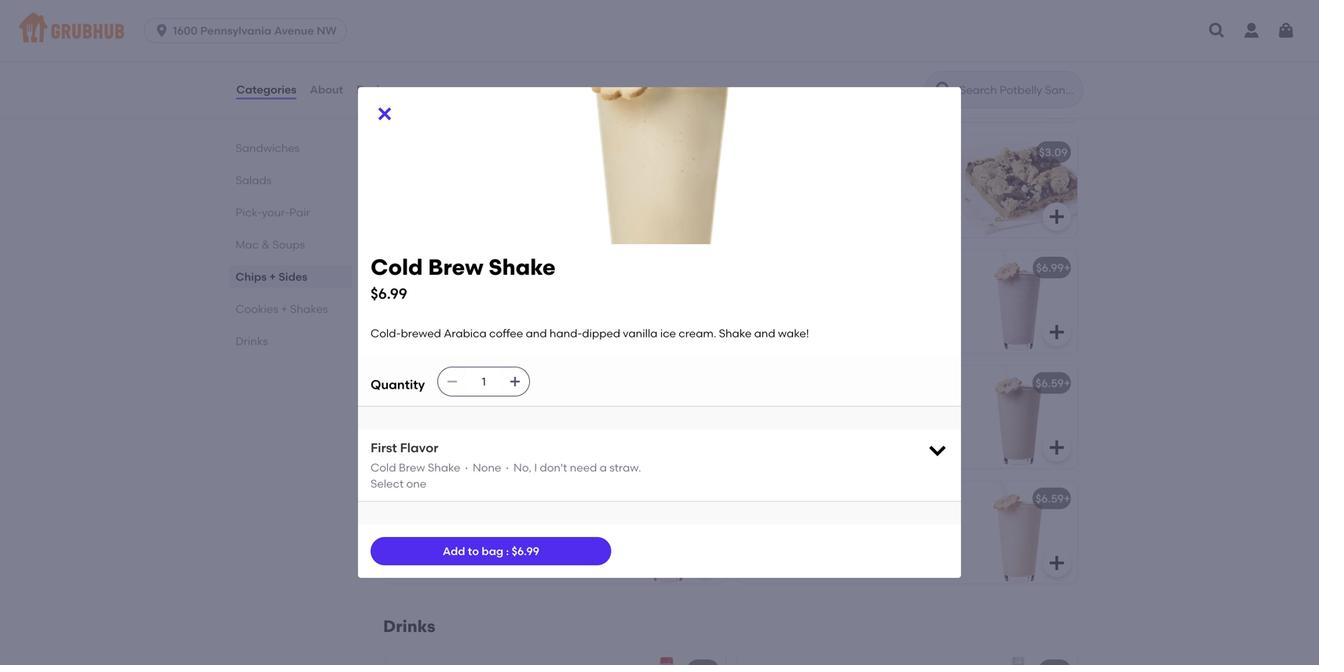 Task type: locate. For each thing, give the bounding box(es) containing it.
1 horizontal spatial oatmeal
[[457, 283, 502, 297]]

0 vertical spatial cookies
[[459, 261, 502, 275]]

and down cold brew shake
[[431, 431, 452, 444]]

brew up the one
[[399, 461, 425, 474]]

$6.59 + for cold-brewed arabica coffee and hand-dipped vanilla ice cream. shake and wake!
[[1036, 377, 1071, 390]]

chocolate
[[444, 68, 498, 82], [505, 283, 559, 297]]

vanilla shake
[[748, 492, 820, 505]]

categories button
[[236, 61, 297, 118]]

1 vertical spatial arabica
[[469, 399, 512, 412]]

arabica down input item quantity number field
[[469, 399, 512, 412]]

a
[[396, 53, 404, 66]]

dipped inside made with hand-dipped ice cream. oreo is a trademark of mondelez international group, used under license.
[[839, 283, 877, 297]]

made up oreo
[[748, 283, 778, 297]]

a right is
[[793, 299, 800, 313]]

1 horizontal spatial cream.
[[679, 327, 717, 340]]

1 horizontal spatial $6.99
[[512, 545, 540, 558]]

coffee down dozen mini oatmeal chocolate chip cookies
[[489, 327, 523, 340]]

with
[[781, 283, 803, 297], [781, 399, 803, 412], [429, 514, 451, 528], [781, 514, 803, 528]]

search icon image
[[935, 80, 953, 99]]

cold- down cookies
[[371, 327, 401, 340]]

cream. left license.
[[679, 327, 717, 340]]

0 vertical spatial brew
[[428, 254, 483, 280]]

shake inside first flavor cold brew shake ∙ none ∙ no, i don't need a straw. select one
[[428, 461, 461, 474]]

1 vertical spatial cold-
[[396, 399, 426, 412]]

quantity
[[371, 377, 425, 392]]

1 ∙ from the left
[[463, 461, 470, 474]]

$6.59 +
[[1036, 377, 1071, 390], [684, 492, 719, 505], [1036, 492, 1071, 505]]

cookies
[[396, 299, 436, 313]]

ice
[[879, 283, 895, 297], [660, 327, 676, 340], [879, 399, 895, 412], [507, 415, 522, 428], [528, 514, 543, 528], [879, 514, 895, 528]]

$6.99 +
[[1036, 261, 1071, 275]]

and down dozen mini oatmeal chocolate chip cookies
[[526, 327, 547, 340]]

∙ left the none
[[463, 461, 470, 474]]

0 horizontal spatial vanilla
[[469, 415, 504, 428]]

1 vertical spatial vanilla
[[469, 415, 504, 428]]

Input item quantity number field
[[467, 368, 501, 396]]

cold-
[[371, 327, 401, 340], [396, 399, 426, 412]]

shake up the one
[[396, 431, 428, 444]]

$3.09 button
[[738, 135, 1078, 237]]

∙ left no,
[[504, 461, 511, 474]]

1 vertical spatial chocolate
[[505, 283, 559, 297]]

0 horizontal spatial chip
[[500, 68, 524, 82]]

cookies up dozen mini oatmeal chocolate chip cookies
[[459, 261, 502, 275]]

cold inside first flavor cold brew shake ∙ none ∙ no, i don't need a straw. select one
[[371, 461, 396, 474]]

oatmeal chocolate chip cookie image
[[608, 20, 726, 122]]

1 vertical spatial a
[[600, 461, 607, 474]]

straw.
[[610, 461, 641, 474]]

0 vertical spatial drinks
[[236, 335, 268, 348]]

1 horizontal spatial drinks
[[383, 617, 436, 637]]

cold-brewed arabica coffee and hand-dipped vanilla ice cream. shake and wake!
[[371, 327, 812, 340], [396, 399, 572, 444]]

select
[[371, 477, 404, 490]]

shake up strawberry shake
[[428, 461, 461, 474]]

svg image
[[1208, 21, 1227, 40], [1277, 21, 1296, 40], [696, 92, 715, 111], [696, 207, 715, 226], [1048, 207, 1067, 226], [509, 375, 522, 388], [1048, 438, 1067, 457]]

wake!
[[778, 327, 809, 340], [455, 431, 486, 444]]

and up don't
[[551, 399, 572, 412]]

0 vertical spatial oatmeal
[[396, 68, 441, 82]]

cookie
[[526, 68, 562, 82]]

cream. up i
[[525, 415, 563, 428]]

1600
[[173, 24, 198, 37]]

with up is
[[781, 283, 803, 297]]

bag
[[482, 545, 504, 558]]

cold up flavor
[[396, 377, 422, 390]]

1 vertical spatial wake!
[[455, 431, 486, 444]]

coffee
[[489, 327, 523, 340], [515, 399, 548, 412]]

coffee up i
[[515, 399, 548, 412]]

chip
[[500, 68, 524, 82], [561, 283, 585, 297]]

dream bar image
[[960, 135, 1078, 237]]

0 vertical spatial cold
[[371, 254, 423, 280]]

made
[[748, 283, 778, 297], [748, 399, 778, 412], [396, 514, 426, 528], [748, 514, 778, 528]]

trademark
[[803, 299, 860, 313]]

0 vertical spatial wake!
[[778, 327, 809, 340]]

wake! up the none
[[455, 431, 486, 444]]

1 horizontal spatial chocolate
[[505, 283, 559, 297]]

about
[[310, 83, 343, 96]]

brew left input item quantity number field
[[424, 377, 451, 390]]

arabica down dozen mini oatmeal chocolate chip cookies
[[444, 327, 487, 340]]

brewed down cookies
[[401, 327, 441, 340]]

1 vertical spatial brew
[[424, 377, 451, 390]]

$6.59 + for made with hand-dipped ice cream
[[1036, 492, 1071, 505]]

cold up select
[[371, 461, 396, 474]]

2 horizontal spatial cream.
[[898, 283, 936, 297]]

made with hand-dipped ice cream. oreo is a trademark of mondelez international group, used under license.
[[748, 283, 936, 345]]

1 horizontal spatial of
[[862, 299, 873, 313]]

brew inside first flavor cold brew shake ∙ none ∙ no, i don't need a straw. select one
[[399, 461, 425, 474]]

used
[[856, 315, 882, 329]]

0 horizontal spatial oatmeal
[[396, 68, 441, 82]]

cookies down chips
[[236, 302, 278, 316]]

of right bag
[[420, 261, 431, 275]]

drinks
[[236, 335, 268, 348], [383, 617, 436, 637]]

first
[[371, 440, 397, 456]]

$6.99
[[1036, 261, 1064, 275], [371, 285, 407, 302], [512, 545, 540, 558]]

cold inside cold brew shake $6.99
[[371, 254, 423, 280]]

∙
[[463, 461, 470, 474], [504, 461, 511, 474]]

0 vertical spatial cream.
[[898, 283, 936, 297]]

1 vertical spatial cold-brewed arabica coffee and hand-dipped vanilla ice cream. shake and wake!
[[396, 399, 572, 444]]

shake down oreo
[[719, 327, 752, 340]]

cream. up mondelez
[[898, 283, 936, 297]]

and
[[526, 327, 547, 340], [754, 327, 776, 340], [551, 399, 572, 412], [431, 431, 452, 444]]

1 vertical spatial $6.99
[[371, 285, 407, 302]]

1 horizontal spatial ∙
[[504, 461, 511, 474]]

2 vertical spatial $6.99
[[512, 545, 540, 558]]

0 vertical spatial chocolate
[[444, 68, 498, 82]]

2 vertical spatial cold
[[371, 461, 396, 474]]

0 horizontal spatial cream.
[[525, 415, 563, 428]]

0 vertical spatial arabica
[[444, 327, 487, 340]]

2 horizontal spatial $6.99
[[1036, 261, 1064, 275]]

arabica
[[444, 327, 487, 340], [469, 399, 512, 412]]

0 vertical spatial a
[[793, 299, 800, 313]]

your-
[[262, 206, 289, 219]]

group,
[[819, 315, 854, 329]]

shake
[[489, 254, 556, 280], [719, 327, 752, 340], [454, 377, 487, 390], [396, 431, 428, 444], [428, 461, 461, 474], [458, 492, 491, 505], [787, 492, 820, 505]]

brew inside cold brew shake $6.99
[[428, 254, 483, 280]]

strawberry
[[396, 492, 456, 505]]

cream.
[[898, 283, 936, 297], [679, 327, 717, 340], [525, 415, 563, 428]]

0 horizontal spatial a
[[600, 461, 607, 474]]

0 vertical spatial of
[[420, 261, 431, 275]]

a
[[793, 299, 800, 313], [600, 461, 607, 474]]

reviews
[[357, 83, 400, 96]]

0 vertical spatial $6.99
[[1036, 261, 1064, 275]]

baked fresh daily button
[[738, 20, 1078, 122]]

shake up dozen mini oatmeal chocolate chip cookies
[[489, 254, 556, 280]]

0 horizontal spatial ∙
[[463, 461, 470, 474]]

dipped inside the cold-brewed arabica coffee and hand-dipped vanilla ice cream. shake and wake!
[[428, 415, 467, 428]]

svg image
[[154, 23, 170, 38], [1048, 92, 1067, 111], [375, 104, 394, 123], [696, 323, 715, 342], [1048, 323, 1067, 342], [446, 375, 459, 388], [927, 439, 949, 461], [1048, 554, 1067, 573]]

no,
[[514, 461, 532, 474]]

oatmeal right mini at the left of the page
[[457, 283, 502, 297]]

1 horizontal spatial vanilla
[[623, 327, 658, 340]]

1 horizontal spatial chip
[[561, 283, 585, 297]]

daily
[[813, 53, 838, 66]]

0 horizontal spatial of
[[420, 261, 431, 275]]

made with hand-dipped ice cream for vanilla shake
[[748, 514, 933, 528]]

main navigation navigation
[[0, 0, 1319, 61]]

0 vertical spatial chip
[[500, 68, 524, 82]]

1 vertical spatial drinks
[[383, 617, 436, 637]]

pennsylvania
[[200, 24, 272, 37]]

2 ∙ from the left
[[504, 461, 511, 474]]

cream
[[898, 399, 933, 412], [546, 514, 581, 528], [898, 514, 933, 528]]

made down vanilla
[[748, 514, 778, 528]]

cream for strawberry shake
[[546, 514, 581, 528]]

cold- down quantity
[[396, 399, 426, 412]]

1 vertical spatial cold
[[396, 377, 422, 390]]

i
[[534, 461, 537, 474]]

sugar cookie image
[[960, 20, 1078, 122]]

potbelly
[[406, 53, 449, 66]]

of up used
[[862, 299, 873, 313]]

need
[[570, 461, 597, 474]]

$6.59
[[1036, 377, 1064, 390], [684, 492, 712, 505], [1036, 492, 1064, 505]]

hand-
[[806, 283, 839, 297], [550, 327, 582, 340], [806, 399, 839, 412], [396, 415, 428, 428], [454, 514, 487, 528], [806, 514, 839, 528]]

dipped
[[839, 283, 877, 297], [582, 327, 621, 340], [839, 399, 877, 412], [428, 415, 467, 428], [487, 514, 525, 528], [839, 514, 877, 528]]

1 vertical spatial oatmeal
[[457, 283, 502, 297]]

hand- inside the cold-brewed arabica coffee and hand-dipped vanilla ice cream. shake and wake!
[[396, 415, 428, 428]]

0 vertical spatial cold-brewed arabica coffee and hand-dipped vanilla ice cream. shake and wake!
[[371, 327, 812, 340]]

1 vertical spatial of
[[862, 299, 873, 313]]

add
[[443, 545, 465, 558]]

cookies
[[459, 261, 502, 275], [236, 302, 278, 316]]

svg image inside 1600 pennsylvania avenue nw button
[[154, 23, 170, 38]]

2 vertical spatial cream.
[[525, 415, 563, 428]]

0 horizontal spatial $6.99
[[371, 285, 407, 302]]

cold
[[371, 254, 423, 280], [396, 377, 422, 390], [371, 461, 396, 474]]

wake! down is
[[778, 327, 809, 340]]

cold for cold brew shake
[[396, 377, 422, 390]]

oatmeal down potbelly
[[396, 68, 441, 82]]

0 vertical spatial cold-
[[371, 327, 401, 340]]

strawberry shake image
[[608, 482, 726, 584]]

0 horizontal spatial wake!
[[455, 431, 486, 444]]

cookies + shakes
[[236, 302, 328, 316]]

under
[[884, 315, 916, 329]]

1 vertical spatial chip
[[561, 283, 585, 297]]

vanilla
[[623, 327, 658, 340], [469, 415, 504, 428]]

0 horizontal spatial chocolate
[[444, 68, 498, 82]]

cold up dozen
[[371, 254, 423, 280]]

with down strawberry shake
[[429, 514, 451, 528]]

0 horizontal spatial cookies
[[236, 302, 278, 316]]

oatmeal inside a potbelly favorite!  freshly baked oatmeal chocolate chip cookie
[[396, 68, 441, 82]]

a right need
[[600, 461, 607, 474]]

brewed
[[401, 327, 441, 340], [426, 399, 466, 412]]

first flavor cold brew shake ∙ none ∙ no, i don't need a straw. select one
[[371, 440, 641, 490]]

+ for strawberry shake image
[[712, 492, 719, 505]]

1 horizontal spatial a
[[793, 299, 800, 313]]

mini
[[432, 283, 454, 297]]

baked fresh daily
[[748, 53, 838, 66]]

chip inside a potbelly favorite!  freshly baked oatmeal chocolate chip cookie
[[500, 68, 524, 82]]

Search Potbelly Sandwich Works search field
[[958, 82, 1078, 97]]

brew for cold brew shake
[[424, 377, 451, 390]]

2 vertical spatial brew
[[399, 461, 425, 474]]

chip inside dozen mini oatmeal chocolate chip cookies
[[561, 283, 585, 297]]

mac
[[236, 238, 259, 251]]

brew
[[428, 254, 483, 280], [424, 377, 451, 390], [399, 461, 425, 474]]

brewed down cold brew shake
[[426, 399, 466, 412]]

brew up mini at the left of the page
[[428, 254, 483, 280]]

1600 pennsylvania avenue nw
[[173, 24, 337, 37]]



Task type: describe. For each thing, give the bounding box(es) containing it.
baked
[[537, 53, 571, 66]]

vanilla
[[748, 492, 785, 505]]

about button
[[309, 61, 344, 118]]

is
[[782, 299, 790, 313]]

+ for oreo® cookie shake image
[[1064, 261, 1071, 275]]

none
[[473, 461, 501, 474]]

+ for vanilla shake image
[[1064, 492, 1071, 505]]

cream. inside made with hand-dipped ice cream. oreo is a trademark of mondelez international group, used under license.
[[898, 283, 936, 297]]

fresh
[[784, 53, 810, 66]]

of inside made with hand-dipped ice cream. oreo is a trademark of mondelez international group, used under license.
[[862, 299, 873, 313]]

mondelez
[[876, 299, 927, 313]]

to
[[468, 545, 479, 558]]

shake down the none
[[458, 492, 491, 505]]

cold brew shake image
[[608, 366, 726, 468]]

made inside made with hand-dipped ice cream. oreo is a trademark of mondelez international group, used under license.
[[748, 283, 778, 297]]

and down oreo
[[754, 327, 776, 340]]

diet coke image
[[960, 653, 1078, 665]]

baked
[[748, 53, 781, 66]]

0 vertical spatial brewed
[[401, 327, 441, 340]]

cream for vanilla shake
[[898, 514, 933, 528]]

pick-your-pair
[[236, 206, 310, 219]]

bag of mini cookies
[[396, 261, 502, 275]]

made down license.
[[748, 399, 778, 412]]

ice inside made with hand-dipped ice cream. oreo is a trademark of mondelez international group, used under license.
[[879, 283, 895, 297]]

shake inside cold brew shake $6.99
[[489, 254, 556, 280]]

oreo
[[748, 299, 780, 313]]

strawberry shake
[[396, 492, 491, 505]]

bag
[[396, 261, 418, 275]]

add to bag : $6.99
[[443, 545, 540, 558]]

sides
[[279, 270, 308, 284]]

1 vertical spatial coffee
[[515, 399, 548, 412]]

brew for cold brew shake $6.99
[[428, 254, 483, 280]]

vanilla shake image
[[960, 482, 1078, 584]]

pick-
[[236, 206, 262, 219]]

sandwiches
[[236, 141, 300, 155]]

$3.09
[[1039, 146, 1068, 159]]

$2.79
[[689, 146, 716, 159]]

chocolate inside a potbelly favorite!  freshly baked oatmeal chocolate chip cookie
[[444, 68, 498, 82]]

$6.99 inside cold brew shake $6.99
[[371, 285, 407, 302]]

dozen mini oatmeal chocolate chip cookies
[[396, 283, 585, 313]]

don't
[[540, 461, 567, 474]]

0 vertical spatial coffee
[[489, 327, 523, 340]]

chocolate brownie cookie image
[[608, 135, 726, 237]]

soups
[[273, 238, 305, 251]]

coke image
[[608, 653, 726, 665]]

0 vertical spatial vanilla
[[623, 327, 658, 340]]

&
[[262, 238, 270, 251]]

shake right vanilla
[[787, 492, 820, 505]]

shakes
[[290, 302, 328, 316]]

pair
[[289, 206, 310, 219]]

1 vertical spatial brewed
[[426, 399, 466, 412]]

:
[[506, 545, 509, 558]]

hand- inside made with hand-dipped ice cream. oreo is a trademark of mondelez international group, used under license.
[[806, 283, 839, 297]]

avenue
[[274, 24, 314, 37]]

$6.59 for made with hand-dipped ice cream
[[1036, 492, 1064, 505]]

1 vertical spatial cookies
[[236, 302, 278, 316]]

0 horizontal spatial drinks
[[236, 335, 268, 348]]

chips
[[236, 270, 267, 284]]

mac & soups
[[236, 238, 305, 251]]

+ for chocolate shake 'image' at the bottom of the page
[[1064, 377, 1071, 390]]

a inside first flavor cold brew shake ∙ none ∙ no, i don't need a straw. select one
[[600, 461, 607, 474]]

chocolate shake image
[[960, 366, 1078, 468]]

a inside made with hand-dipped ice cream. oreo is a trademark of mondelez international group, used under license.
[[793, 299, 800, 313]]

dozen
[[396, 283, 429, 297]]

oatmeal inside dozen mini oatmeal chocolate chip cookies
[[457, 283, 502, 297]]

1 horizontal spatial cookies
[[459, 261, 502, 275]]

1 horizontal spatial wake!
[[778, 327, 809, 340]]

flavor
[[400, 440, 439, 456]]

a potbelly favorite!  freshly baked oatmeal chocolate chip cookie button
[[386, 20, 726, 122]]

chocolate inside dozen mini oatmeal chocolate chip cookies
[[505, 283, 559, 297]]

categories
[[236, 83, 297, 96]]

shake right quantity
[[454, 377, 487, 390]]

reviews button
[[356, 61, 401, 118]]

with down license.
[[781, 399, 803, 412]]

cold brew shake
[[396, 377, 487, 390]]

with down vanilla shake
[[781, 514, 803, 528]]

made down strawberry
[[396, 514, 426, 528]]

one
[[406, 477, 427, 490]]

salads
[[236, 174, 272, 187]]

nw
[[317, 24, 337, 37]]

1 vertical spatial cream.
[[679, 327, 717, 340]]

a potbelly favorite!  freshly baked oatmeal chocolate chip cookie
[[396, 53, 571, 82]]

$6.59 for cold-brewed arabica coffee and hand-dipped vanilla ice cream. shake and wake!
[[1036, 377, 1064, 390]]

mini
[[434, 261, 456, 275]]

cold for cold brew shake $6.99
[[371, 254, 423, 280]]

1600 pennsylvania avenue nw button
[[144, 18, 353, 43]]

made with hand-dipped ice cream for strawberry shake
[[396, 514, 581, 528]]

$2.79 button
[[386, 135, 726, 237]]

with inside made with hand-dipped ice cream. oreo is a trademark of mondelez international group, used under license.
[[781, 283, 803, 297]]

bag of mini cookies image
[[608, 251, 726, 353]]

oreo® cookie shake image
[[960, 251, 1078, 353]]

international
[[748, 315, 816, 329]]

cold brew shake $6.99
[[371, 254, 556, 302]]

license.
[[748, 331, 787, 345]]

favorite!
[[452, 53, 495, 66]]

chips + sides
[[236, 270, 308, 284]]

freshly
[[498, 53, 535, 66]]



Task type: vqa. For each thing, say whether or not it's contained in the screenshot.
Syrup to the top
no



